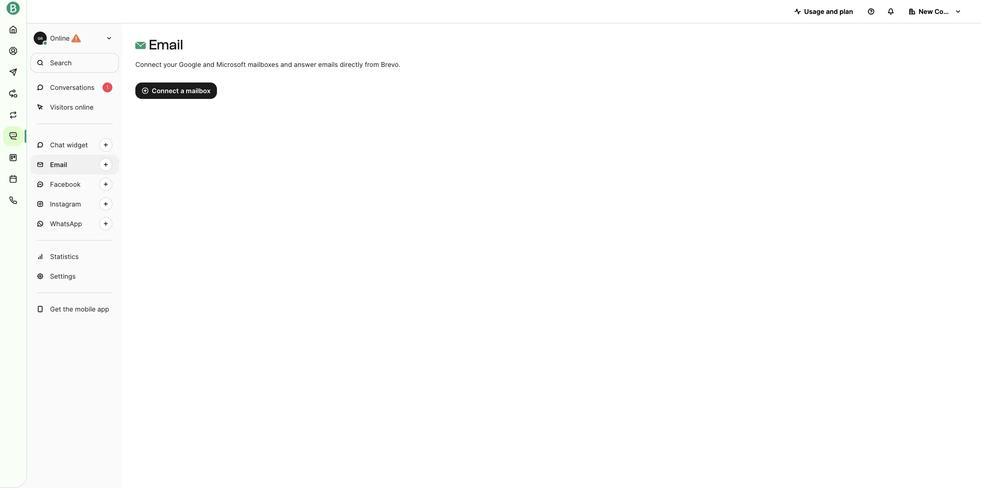 Task type: describe. For each thing, give the bounding box(es) containing it.
1 horizontal spatial and
[[281, 60, 292, 69]]

app
[[98, 305, 109, 313]]

gr
[[38, 36, 43, 40]]

visitors online
[[50, 103, 94, 111]]

visitors
[[50, 103, 73, 111]]

mailboxes
[[248, 60, 279, 69]]

whatsapp
[[50, 220, 82, 228]]

connect a mailbox
[[152, 87, 211, 95]]

visitors online link
[[30, 97, 119, 117]]

instagram link
[[30, 194, 119, 214]]

chat widget link
[[30, 135, 119, 155]]

get
[[50, 305, 61, 313]]

usage
[[805, 7, 825, 16]]

directly
[[340, 60, 363, 69]]

email link
[[30, 155, 119, 174]]

connect your google and microsoft mailboxes and answer emails directly from brevo.
[[135, 60, 401, 69]]

connect for connect a mailbox
[[152, 87, 179, 95]]

connect for connect your google and microsoft mailboxes and answer emails directly from brevo.
[[135, 60, 162, 69]]

the
[[63, 305, 73, 313]]

1
[[106, 84, 109, 90]]

instagram
[[50, 200, 81, 208]]

search link
[[30, 53, 119, 73]]

from
[[365, 60, 379, 69]]



Task type: locate. For each thing, give the bounding box(es) containing it.
brevo.
[[381, 60, 401, 69]]

company
[[935, 7, 966, 16]]

and
[[827, 7, 839, 16], [203, 60, 215, 69], [281, 60, 292, 69]]

0 vertical spatial connect
[[135, 60, 162, 69]]

0 horizontal spatial and
[[203, 60, 215, 69]]

connect left a
[[152, 87, 179, 95]]

and inside 'button'
[[827, 7, 839, 16]]

statistics
[[50, 252, 79, 261]]

statistics link
[[30, 247, 119, 266]]

search
[[50, 59, 72, 67]]

1 vertical spatial email
[[50, 161, 67, 169]]

connect
[[135, 60, 162, 69], [152, 87, 179, 95]]

email
[[149, 37, 183, 53], [50, 161, 67, 169]]

chat
[[50, 141, 65, 149]]

email up your
[[149, 37, 183, 53]]

online
[[75, 103, 94, 111]]

online
[[50, 34, 70, 42]]

connect a mailbox link
[[135, 83, 217, 99]]

facebook link
[[30, 174, 119, 194]]

email inside "link"
[[50, 161, 67, 169]]

plan
[[840, 7, 854, 16]]

facebook
[[50, 180, 81, 188]]

new
[[920, 7, 934, 16]]

and left plan
[[827, 7, 839, 16]]

new company button
[[903, 3, 969, 20]]

usage and plan
[[805, 7, 854, 16]]

mailbox
[[186, 87, 211, 95]]

microsoft
[[217, 60, 246, 69]]

google
[[179, 60, 201, 69]]

conversations
[[50, 83, 95, 92]]

your
[[164, 60, 177, 69]]

new company
[[920, 7, 966, 16]]

1 horizontal spatial email
[[149, 37, 183, 53]]

1 vertical spatial connect
[[152, 87, 179, 95]]

whatsapp link
[[30, 214, 119, 234]]

2 horizontal spatial and
[[827, 7, 839, 16]]

0 horizontal spatial email
[[50, 161, 67, 169]]

a
[[181, 87, 184, 95]]

usage and plan button
[[788, 3, 860, 20]]

settings link
[[30, 266, 119, 286]]

get the mobile app
[[50, 305, 109, 313]]

chat widget
[[50, 141, 88, 149]]

mobile
[[75, 305, 96, 313]]

and right 'google'
[[203, 60, 215, 69]]

get the mobile app link
[[30, 299, 119, 319]]

email down chat
[[50, 161, 67, 169]]

emails
[[318, 60, 338, 69]]

email image
[[135, 40, 146, 51]]

connect down email icon
[[135, 60, 162, 69]]

widget
[[67, 141, 88, 149]]

0 vertical spatial email
[[149, 37, 183, 53]]

and left answer
[[281, 60, 292, 69]]

settings
[[50, 272, 76, 280]]

answer
[[294, 60, 317, 69]]



Task type: vqa. For each thing, say whether or not it's contained in the screenshot.
rules.
no



